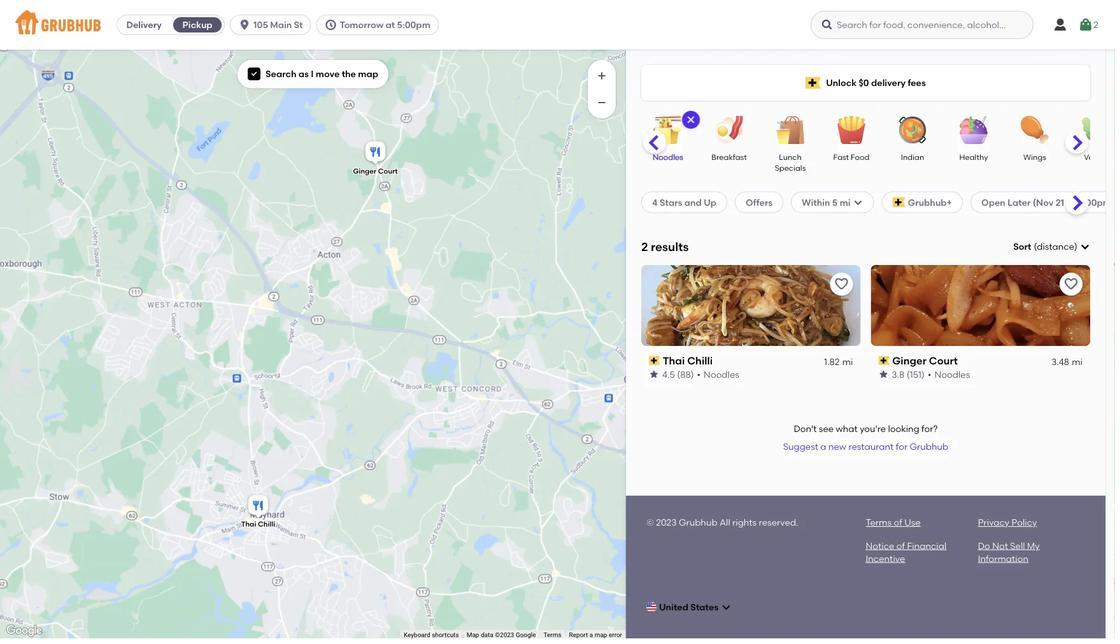 Task type: vqa. For each thing, say whether or not it's contained in the screenshot.
move
yes



Task type: describe. For each thing, give the bounding box(es) containing it.
3.48
[[1052, 356, 1070, 367]]

1.82
[[825, 356, 840, 367]]

you're
[[860, 424, 887, 434]]

5:00pm
[[397, 19, 431, 30]]

open later (nov 21 at 5:00pm)
[[982, 197, 1115, 208]]

© 2023 grubhub all rights reserved.
[[647, 517, 799, 528]]

and
[[685, 197, 702, 208]]

minus icon image
[[596, 96, 609, 109]]

svg image inside tomorrow at 5:00pm button
[[325, 18, 337, 31]]

states
[[691, 602, 719, 613]]

grubhub plus flag logo image for unlock $0 delivery fees
[[806, 77, 822, 89]]

mi for thai chilli
[[843, 356, 854, 367]]

notice of financial incentive link
[[866, 540, 947, 564]]

0 horizontal spatial noodles
[[653, 152, 684, 162]]

©
[[647, 517, 654, 528]]

what
[[836, 424, 858, 434]]

105 main st button
[[230, 15, 316, 35]]

lunch specials
[[775, 152, 806, 173]]

breakfast image
[[707, 116, 752, 144]]

fees
[[908, 77, 926, 88]]

grubhub plus flag logo image for grubhub+
[[893, 197, 906, 207]]

the
[[342, 69, 356, 79]]

1 vertical spatial at
[[1067, 197, 1077, 208]]

svg image inside 105 main st button
[[238, 18, 251, 31]]

noodles image
[[646, 116, 691, 144]]

subscription pass image
[[879, 356, 890, 365]]

grubhub inside button
[[910, 441, 949, 452]]

as
[[299, 69, 309, 79]]

chilli inside map region
[[258, 520, 275, 529]]

save this restaurant image for ginger court
[[1064, 276, 1080, 292]]

google image
[[3, 623, 45, 639]]

report a map error link
[[569, 631, 623, 639]]

shortcuts
[[432, 631, 459, 639]]

1 horizontal spatial map
[[595, 631, 608, 639]]

(151)
[[907, 369, 925, 380]]

rights
[[733, 517, 757, 528]]

use
[[905, 517, 921, 528]]

2 button
[[1079, 13, 1099, 36]]

105 main st
[[254, 19, 303, 30]]

sell
[[1011, 540, 1026, 551]]

looking
[[889, 424, 920, 434]]

delivery
[[126, 19, 162, 30]]

offers
[[746, 197, 773, 208]]

within 5 mi
[[802, 197, 851, 208]]

105
[[254, 19, 268, 30]]

delivery button
[[117, 15, 171, 35]]

fast
[[834, 152, 850, 162]]

• noodles for thai chilli
[[698, 369, 740, 380]]

policy
[[1012, 517, 1038, 528]]

lunch
[[780, 152, 802, 162]]

to
[[950, 339, 959, 350]]

fast food
[[834, 152, 870, 162]]

21
[[1056, 197, 1065, 208]]

report
[[569, 631, 588, 639]]

map region
[[0, 0, 736, 639]]

©2023
[[495, 631, 515, 639]]

distance
[[1038, 241, 1075, 252]]

lunch specials image
[[769, 116, 813, 144]]

specials
[[775, 163, 806, 173]]

wings image
[[1013, 116, 1058, 144]]

2 horizontal spatial svg image
[[1081, 242, 1091, 252]]

i
[[311, 69, 314, 79]]

ginger court inside map region
[[353, 167, 398, 176]]

save this restaurant button for ginger court
[[1060, 273, 1083, 296]]

subscription pass image
[[649, 356, 661, 365]]

1 horizontal spatial svg image
[[854, 197, 864, 207]]

save this restaurant image for thai chilli
[[835, 276, 850, 292]]

3.8
[[893, 369, 905, 380]]

do
[[979, 540, 991, 551]]

st
[[294, 19, 303, 30]]

4.5 (88)
[[663, 369, 694, 380]]

4
[[653, 197, 658, 208]]

do not sell my information link
[[979, 540, 1040, 564]]

privacy
[[979, 517, 1010, 528]]

fast food image
[[830, 116, 874, 144]]

all
[[720, 517, 731, 528]]

• for court
[[929, 369, 932, 380]]

2 results
[[642, 240, 689, 254]]

united states
[[660, 602, 719, 613]]

1 horizontal spatial court
[[930, 355, 958, 367]]

at inside tomorrow at 5:00pm button
[[386, 19, 395, 30]]

4.5
[[663, 369, 675, 380]]

a for report
[[590, 631, 593, 639]]

a for suggest
[[821, 441, 827, 452]]

thai chilli image
[[246, 493, 271, 521]]

notice of financial incentive
[[866, 540, 947, 564]]

unlock
[[827, 77, 857, 88]]

mi right 5
[[840, 197, 851, 208]]

search as i move the map
[[266, 69, 379, 79]]

keyboard shortcuts button
[[404, 631, 459, 639]]

3.48 mi
[[1052, 356, 1083, 367]]

checkout
[[961, 339, 1003, 350]]

privacy policy link
[[979, 517, 1038, 528]]

indian image
[[891, 116, 936, 144]]

for
[[896, 441, 908, 452]]

restaurant
[[849, 441, 894, 452]]

terms for terms of use
[[866, 517, 892, 528]]

terms of use
[[866, 517, 921, 528]]

don't
[[794, 424, 817, 434]]

thai inside map region
[[241, 520, 256, 529]]

• for chilli
[[698, 369, 701, 380]]

tomorrow at 5:00pm
[[340, 19, 431, 30]]

2023
[[657, 517, 677, 528]]

data
[[481, 631, 494, 639]]

ginger court logo image
[[871, 265, 1091, 346]]

proceed to checkout
[[911, 339, 1003, 350]]

breakfast
[[712, 152, 747, 162]]

financial
[[908, 540, 947, 551]]

new
[[829, 441, 847, 452]]



Task type: locate. For each thing, give the bounding box(es) containing it.
terms for 'terms' link
[[544, 631, 562, 639]]

noodles right (88)
[[704, 369, 740, 380]]

terms left 'report'
[[544, 631, 562, 639]]

unlock $0 delivery fees
[[827, 77, 926, 88]]

5:00pm)
[[1079, 197, 1115, 208]]

0 horizontal spatial ginger court
[[353, 167, 398, 176]]

None field
[[1014, 240, 1091, 253]]

a
[[821, 441, 827, 452], [590, 631, 593, 639]]

0 vertical spatial chilli
[[688, 355, 713, 367]]

0 horizontal spatial grubhub
[[679, 517, 718, 528]]

language select image
[[647, 602, 657, 612]]

2 save this restaurant button from the left
[[1060, 273, 1083, 296]]

svg image inside united states button
[[722, 602, 732, 612]]

0 horizontal spatial • noodles
[[698, 369, 740, 380]]

0 horizontal spatial save this restaurant button
[[831, 273, 854, 296]]

1 vertical spatial terms
[[544, 631, 562, 639]]

svg image right 5
[[854, 197, 864, 207]]

up
[[704, 197, 717, 208]]

2 for 2 results
[[642, 240, 648, 254]]

1 horizontal spatial terms
[[866, 517, 892, 528]]

• right (88)
[[698, 369, 701, 380]]

suggest a new restaurant for grubhub
[[784, 441, 949, 452]]

2 horizontal spatial noodles
[[935, 369, 971, 380]]

1 vertical spatial thai
[[241, 520, 256, 529]]

1 vertical spatial grubhub plus flag logo image
[[893, 197, 906, 207]]

thai chilli inside map region
[[241, 520, 275, 529]]

noodles down noodles image
[[653, 152, 684, 162]]

within
[[802, 197, 831, 208]]

grubhub left all
[[679, 517, 718, 528]]

•
[[698, 369, 701, 380], [929, 369, 932, 380]]

1 vertical spatial ginger court
[[893, 355, 958, 367]]

)
[[1075, 241, 1078, 252]]

2 vertical spatial svg image
[[1081, 242, 1091, 252]]

do not sell my information
[[979, 540, 1040, 564]]

1 vertical spatial 2
[[642, 240, 648, 254]]

grubhub
[[910, 441, 949, 452], [679, 517, 718, 528]]

0 horizontal spatial thai chilli
[[241, 520, 275, 529]]

mi right 1.82
[[843, 356, 854, 367]]

save this restaurant image
[[835, 276, 850, 292], [1064, 276, 1080, 292]]

1 vertical spatial court
[[930, 355, 958, 367]]

main
[[270, 19, 292, 30]]

0 vertical spatial svg image
[[686, 115, 697, 125]]

1 vertical spatial chilli
[[258, 520, 275, 529]]

5
[[833, 197, 838, 208]]

2 for 2
[[1094, 19, 1099, 30]]

0 vertical spatial grubhub
[[910, 441, 949, 452]]

0 horizontal spatial terms
[[544, 631, 562, 639]]

united
[[660, 602, 689, 613]]

1 star icon image from the left
[[649, 369, 660, 380]]

0 horizontal spatial ginger
[[353, 167, 377, 176]]

star icon image for ginger court
[[879, 369, 889, 380]]

map left error
[[595, 631, 608, 639]]

0 vertical spatial at
[[386, 19, 395, 30]]

united states button
[[647, 596, 732, 619]]

svg image
[[1053, 17, 1069, 33], [1079, 17, 1094, 33], [238, 18, 251, 31], [325, 18, 337, 31], [821, 18, 834, 31], [250, 70, 258, 78], [722, 602, 732, 612]]

noodles down to
[[935, 369, 971, 380]]

star icon image down subscription pass image
[[879, 369, 889, 380]]

0 horizontal spatial map
[[358, 69, 379, 79]]

0 vertical spatial ginger court
[[353, 167, 398, 176]]

delivery
[[872, 77, 906, 88]]

1 horizontal spatial thai
[[663, 355, 685, 367]]

Search for food, convenience, alcohol... search field
[[811, 11, 1034, 39]]

chilli
[[688, 355, 713, 367], [258, 520, 275, 529]]

ginger court
[[353, 167, 398, 176], [893, 355, 958, 367]]

don't see what you're looking for?
[[794, 424, 938, 434]]

map data ©2023 google
[[467, 631, 536, 639]]

thai chilli logo image
[[642, 265, 861, 346]]

1 horizontal spatial grubhub plus flag logo image
[[893, 197, 906, 207]]

0 horizontal spatial chilli
[[258, 520, 275, 529]]

of for notice
[[897, 540, 906, 551]]

incentive
[[866, 553, 906, 564]]

0 vertical spatial a
[[821, 441, 827, 452]]

court inside map region
[[378, 167, 398, 176]]

1 horizontal spatial thai chilli
[[663, 355, 713, 367]]

grubhub down for?
[[910, 441, 949, 452]]

2 • noodles from the left
[[929, 369, 971, 380]]

notice
[[866, 540, 895, 551]]

a right 'report'
[[590, 631, 593, 639]]

wings
[[1024, 152, 1047, 162]]

1 • noodles from the left
[[698, 369, 740, 380]]

results
[[651, 240, 689, 254]]

healthy
[[960, 152, 989, 162]]

0 vertical spatial thai
[[663, 355, 685, 367]]

1 • from the left
[[698, 369, 701, 380]]

of for terms
[[894, 517, 903, 528]]

see
[[819, 424, 834, 434]]

1 vertical spatial svg image
[[854, 197, 864, 207]]

thai chilli
[[663, 355, 713, 367], [241, 520, 275, 529]]

• noodles down to
[[929, 369, 971, 380]]

stars
[[660, 197, 683, 208]]

open
[[982, 197, 1006, 208]]

1 save this restaurant image from the left
[[835, 276, 850, 292]]

suggest a new restaurant for grubhub button
[[778, 436, 955, 458]]

1 horizontal spatial chilli
[[688, 355, 713, 367]]

a left new
[[821, 441, 827, 452]]

ginger inside map region
[[353, 167, 377, 176]]

terms link
[[544, 631, 562, 639]]

1 vertical spatial ginger
[[893, 355, 927, 367]]

terms
[[866, 517, 892, 528], [544, 631, 562, 639]]

svg image
[[686, 115, 697, 125], [854, 197, 864, 207], [1081, 242, 1091, 252]]

2 star icon image from the left
[[879, 369, 889, 380]]

main navigation navigation
[[0, 0, 1116, 50]]

grubhub+
[[909, 197, 953, 208]]

$0
[[859, 77, 870, 88]]

svg image left breakfast image
[[686, 115, 697, 125]]

noodles for thai chilli
[[704, 369, 740, 380]]

proceed
[[911, 339, 948, 350]]

1 vertical spatial of
[[897, 540, 906, 551]]

0 vertical spatial court
[[378, 167, 398, 176]]

of up incentive
[[897, 540, 906, 551]]

of left use on the bottom
[[894, 517, 903, 528]]

tomorrow
[[340, 19, 384, 30]]

0 horizontal spatial at
[[386, 19, 395, 30]]

noodles for ginger court
[[935, 369, 971, 380]]

0 horizontal spatial grubhub plus flag logo image
[[806, 77, 822, 89]]

0 vertical spatial grubhub plus flag logo image
[[806, 77, 822, 89]]

1 horizontal spatial ginger
[[893, 355, 927, 367]]

save this restaurant button for thai chilli
[[831, 273, 854, 296]]

0 vertical spatial map
[[358, 69, 379, 79]]

for?
[[922, 424, 938, 434]]

privacy policy
[[979, 517, 1038, 528]]

thai
[[663, 355, 685, 367], [241, 520, 256, 529]]

(
[[1035, 241, 1038, 252]]

indian
[[902, 152, 925, 162]]

1 horizontal spatial save this restaurant image
[[1064, 276, 1080, 292]]

1 horizontal spatial •
[[929, 369, 932, 380]]

grubhub plus flag logo image left unlock
[[806, 77, 822, 89]]

1 horizontal spatial 2
[[1094, 19, 1099, 30]]

reserved.
[[759, 517, 799, 528]]

0 horizontal spatial a
[[590, 631, 593, 639]]

0 horizontal spatial svg image
[[686, 115, 697, 125]]

0 horizontal spatial star icon image
[[649, 369, 660, 380]]

grubhub plus flag logo image
[[806, 77, 822, 89], [893, 197, 906, 207]]

1 horizontal spatial • noodles
[[929, 369, 971, 380]]

plus icon image
[[596, 69, 609, 82]]

mi right 3.48
[[1073, 356, 1083, 367]]

terms up notice
[[866, 517, 892, 528]]

vegan
[[1085, 152, 1109, 162]]

star icon image down subscription pass icon
[[649, 369, 660, 380]]

star icon image for thai chilli
[[649, 369, 660, 380]]

1 vertical spatial thai chilli
[[241, 520, 275, 529]]

error
[[609, 631, 623, 639]]

0 vertical spatial terms
[[866, 517, 892, 528]]

ginger court image
[[363, 139, 388, 167]]

0 vertical spatial 2
[[1094, 19, 1099, 30]]

0 horizontal spatial thai
[[241, 520, 256, 529]]

• right '(151)' in the right of the page
[[929, 369, 932, 380]]

2 • from the left
[[929, 369, 932, 380]]

of inside notice of financial incentive
[[897, 540, 906, 551]]

grubhub plus flag logo image left grubhub+ on the top of the page
[[893, 197, 906, 207]]

0 vertical spatial of
[[894, 517, 903, 528]]

1 horizontal spatial ginger court
[[893, 355, 958, 367]]

at right 21
[[1067, 197, 1077, 208]]

svg image right )
[[1081, 242, 1091, 252]]

1 horizontal spatial save this restaurant button
[[1060, 273, 1083, 296]]

at left 5:00pm
[[386, 19, 395, 30]]

(nov
[[1034, 197, 1054, 208]]

save this restaurant button
[[831, 273, 854, 296], [1060, 273, 1083, 296]]

1 horizontal spatial noodles
[[704, 369, 740, 380]]

• noodles right (88)
[[698, 369, 740, 380]]

2 save this restaurant image from the left
[[1064, 276, 1080, 292]]

star icon image
[[649, 369, 660, 380], [879, 369, 889, 380]]

terms of use link
[[866, 517, 921, 528]]

4 stars and up
[[653, 197, 717, 208]]

0 vertical spatial ginger
[[353, 167, 377, 176]]

proceed to checkout button
[[872, 333, 1043, 356]]

1 horizontal spatial a
[[821, 441, 827, 452]]

of
[[894, 517, 903, 528], [897, 540, 906, 551]]

0 horizontal spatial court
[[378, 167, 398, 176]]

information
[[979, 553, 1029, 564]]

0 horizontal spatial •
[[698, 369, 701, 380]]

none field containing sort
[[1014, 240, 1091, 253]]

• noodles for ginger court
[[929, 369, 971, 380]]

pickup button
[[171, 15, 224, 35]]

1 save this restaurant button from the left
[[831, 273, 854, 296]]

my
[[1028, 540, 1040, 551]]

map right the
[[358, 69, 379, 79]]

2 inside "button"
[[1094, 19, 1099, 30]]

mi for ginger court
[[1073, 356, 1083, 367]]

a inside button
[[821, 441, 827, 452]]

0 horizontal spatial 2
[[642, 240, 648, 254]]

move
[[316, 69, 340, 79]]

1 vertical spatial map
[[595, 631, 608, 639]]

sort ( distance )
[[1014, 241, 1078, 252]]

1 horizontal spatial grubhub
[[910, 441, 949, 452]]

sort
[[1014, 241, 1032, 252]]

1 vertical spatial a
[[590, 631, 593, 639]]

1 horizontal spatial star icon image
[[879, 369, 889, 380]]

0 vertical spatial thai chilli
[[663, 355, 713, 367]]

pickup
[[183, 19, 213, 30]]

1 vertical spatial grubhub
[[679, 517, 718, 528]]

svg image inside 2 "button"
[[1079, 17, 1094, 33]]

0 horizontal spatial save this restaurant image
[[835, 276, 850, 292]]

1 horizontal spatial at
[[1067, 197, 1077, 208]]

food
[[851, 152, 870, 162]]

mi
[[840, 197, 851, 208], [843, 356, 854, 367], [1073, 356, 1083, 367]]

healthy image
[[952, 116, 997, 144]]

google
[[516, 631, 536, 639]]

suggest
[[784, 441, 819, 452]]

not
[[993, 540, 1009, 551]]

map
[[467, 631, 480, 639]]



